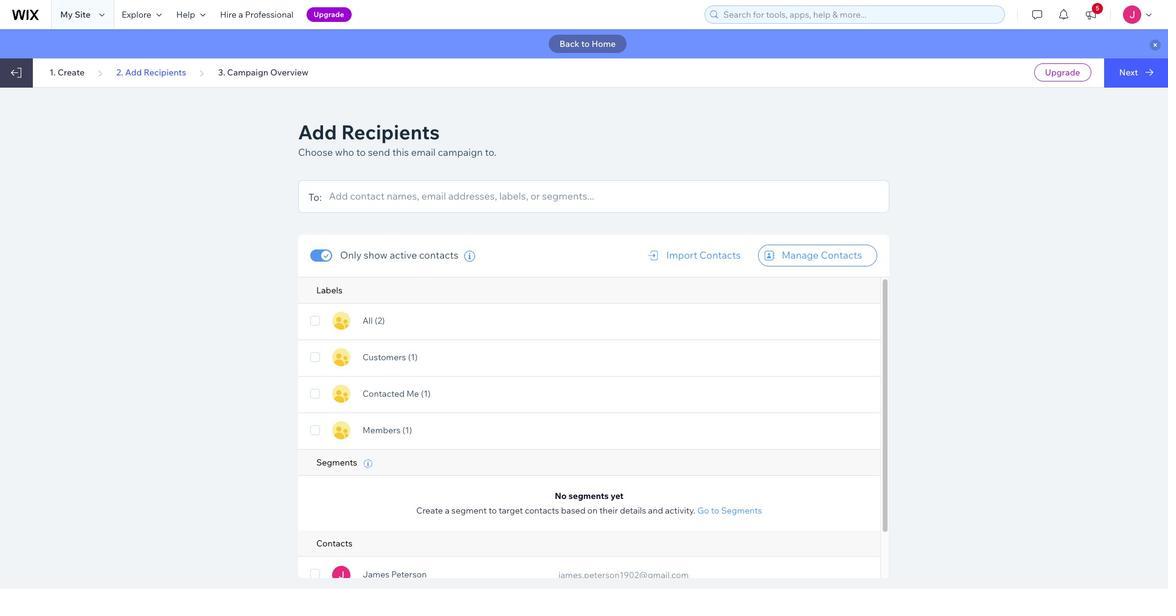 Task type: describe. For each thing, give the bounding box(es) containing it.
show
[[364, 249, 388, 261]]

5
[[1096, 4, 1100, 12]]

0 vertical spatial contacts
[[419, 249, 459, 261]]

3.
[[218, 67, 225, 78]]

explore
[[122, 9, 151, 20]]

only
[[340, 249, 362, 261]]

next
[[1120, 67, 1139, 78]]

campaign
[[438, 146, 483, 158]]

contacts inside no segments yet create a segment to target contacts based on their details and activity. go to segments
[[525, 505, 559, 516]]

0 horizontal spatial contacts
[[316, 538, 353, 549]]

back to home
[[560, 38, 616, 49]]

back to home alert
[[0, 29, 1168, 58]]

james
[[363, 569, 390, 580]]

help
[[176, 9, 195, 20]]

0 horizontal spatial create
[[58, 67, 85, 78]]

contacts for import contacts
[[700, 249, 741, 261]]

0 horizontal spatial segments
[[316, 457, 359, 468]]

segments
[[569, 491, 609, 502]]

recipients inside add recipients choose who to send this email campaign to.
[[341, 120, 440, 144]]

2.
[[116, 67, 123, 78]]

email
[[411, 146, 436, 158]]

all (2)
[[363, 315, 387, 326]]

0 horizontal spatial upgrade
[[314, 10, 344, 19]]

me
[[407, 388, 419, 399]]

manage
[[782, 249, 819, 261]]

hire a professional link
[[213, 0, 301, 29]]

to:
[[309, 191, 322, 203]]

Add contact names, email addresses, labels, or segments... text field
[[329, 187, 883, 205]]

contacted me (1)
[[363, 388, 433, 399]]

help button
[[169, 0, 213, 29]]

a inside hire a professional link
[[239, 9, 243, 20]]

5 button
[[1078, 0, 1105, 29]]

active
[[390, 249, 417, 261]]

send
[[368, 146, 390, 158]]

import
[[667, 249, 698, 261]]

home
[[592, 38, 616, 49]]

target
[[499, 505, 523, 516]]

next button
[[1104, 58, 1168, 88]]

site
[[75, 9, 91, 20]]

this
[[392, 146, 409, 158]]

manage contacts
[[782, 249, 862, 261]]

3. campaign overview link
[[218, 67, 309, 78]]

customers (1)
[[363, 352, 420, 363]]

(1) for members (1)
[[403, 425, 412, 436]]



Task type: locate. For each thing, give the bounding box(es) containing it.
1 horizontal spatial add
[[298, 120, 337, 144]]

hire
[[220, 9, 237, 20]]

recipients
[[144, 67, 186, 78], [341, 120, 440, 144]]

contacts
[[700, 249, 741, 261], [821, 249, 862, 261], [316, 538, 353, 549]]

1. create
[[49, 67, 85, 78]]

segments inside no segments yet create a segment to target contacts based on their details and activity. go to segments
[[721, 505, 762, 516]]

their
[[600, 505, 618, 516]]

professional
[[245, 9, 294, 20]]

2. add recipients
[[116, 67, 186, 78]]

members
[[363, 425, 401, 436]]

0 vertical spatial create
[[58, 67, 85, 78]]

1 horizontal spatial upgrade button
[[1034, 63, 1092, 82]]

add right 2. on the top of the page
[[125, 67, 142, 78]]

0 vertical spatial upgrade
[[314, 10, 344, 19]]

1. create link
[[49, 67, 85, 78]]

1 vertical spatial segments
[[721, 505, 762, 516]]

my
[[60, 9, 73, 20]]

based
[[561, 505, 586, 516]]

recipients right 2. on the top of the page
[[144, 67, 186, 78]]

to left target
[[489, 505, 497, 516]]

0 horizontal spatial recipients
[[144, 67, 186, 78]]

contacts for manage contacts
[[821, 249, 862, 261]]

(1) right me
[[421, 388, 431, 399]]

(1) right members
[[403, 425, 412, 436]]

go
[[698, 505, 709, 516]]

0 vertical spatial a
[[239, 9, 243, 20]]

1 vertical spatial upgrade
[[1045, 67, 1081, 78]]

1 horizontal spatial contacts
[[525, 505, 559, 516]]

create inside no segments yet create a segment to target contacts based on their details and activity. go to segments
[[416, 505, 443, 516]]

segments
[[316, 457, 359, 468], [721, 505, 762, 516]]

1 vertical spatial add
[[298, 120, 337, 144]]

manage contacts link
[[758, 245, 878, 267]]

contacts down no
[[525, 505, 559, 516]]

2 horizontal spatial contacts
[[821, 249, 862, 261]]

0 vertical spatial upgrade button
[[306, 7, 352, 22]]

(2)
[[375, 315, 385, 326]]

to right back
[[582, 38, 590, 49]]

1 vertical spatial recipients
[[341, 120, 440, 144]]

upgrade
[[314, 10, 344, 19], [1045, 67, 1081, 78]]

contacts
[[419, 249, 459, 261], [525, 505, 559, 516]]

create right 1.
[[58, 67, 85, 78]]

labels
[[316, 285, 343, 296]]

import contacts link
[[642, 245, 756, 267]]

back
[[560, 38, 580, 49]]

hire a professional
[[220, 9, 294, 20]]

members (1)
[[363, 425, 414, 436]]

Search for tools, apps, help & more... field
[[720, 6, 1001, 23]]

campaign
[[227, 67, 268, 78]]

back to home button
[[549, 35, 627, 53]]

to
[[582, 38, 590, 49], [356, 146, 366, 158], [489, 505, 497, 516], [711, 505, 720, 516]]

a left segment
[[445, 505, 450, 516]]

1 vertical spatial upgrade button
[[1034, 63, 1092, 82]]

a
[[239, 9, 243, 20], [445, 505, 450, 516]]

0 vertical spatial (1)
[[408, 352, 418, 363]]

a inside no segments yet create a segment to target contacts based on their details and activity. go to segments
[[445, 505, 450, 516]]

choose
[[298, 146, 333, 158]]

add recipients choose who to send this email campaign to.
[[298, 120, 497, 158]]

yet
[[611, 491, 624, 502]]

on
[[588, 505, 598, 516]]

create
[[58, 67, 85, 78], [416, 505, 443, 516]]

0 horizontal spatial upgrade button
[[306, 7, 352, 22]]

0 vertical spatial recipients
[[144, 67, 186, 78]]

to right who
[[356, 146, 366, 158]]

contacted
[[363, 388, 405, 399]]

1 horizontal spatial segments
[[721, 505, 762, 516]]

details
[[620, 505, 646, 516]]

create left segment
[[416, 505, 443, 516]]

all
[[363, 315, 373, 326]]

add inside add recipients choose who to send this email campaign to.
[[298, 120, 337, 144]]

segment
[[452, 505, 487, 516]]

and
[[648, 505, 663, 516]]

add
[[125, 67, 142, 78], [298, 120, 337, 144]]

1 vertical spatial create
[[416, 505, 443, 516]]

my site
[[60, 9, 91, 20]]

no segments yet create a segment to target contacts based on their details and activity. go to segments
[[416, 491, 762, 516]]

1 vertical spatial (1)
[[421, 388, 431, 399]]

james peterson
[[363, 569, 427, 580]]

1.
[[49, 67, 56, 78]]

activity.
[[665, 505, 696, 516]]

0 horizontal spatial a
[[239, 9, 243, 20]]

who
[[335, 146, 354, 158]]

to inside button
[[582, 38, 590, 49]]

(1)
[[408, 352, 418, 363], [421, 388, 431, 399], [403, 425, 412, 436]]

1 vertical spatial a
[[445, 505, 450, 516]]

3. campaign overview
[[218, 67, 309, 78]]

0 horizontal spatial add
[[125, 67, 142, 78]]

import contacts
[[667, 249, 741, 261]]

contacts right the active
[[419, 249, 459, 261]]

(1) right customers
[[408, 352, 418, 363]]

1 horizontal spatial a
[[445, 505, 450, 516]]

add up choose
[[298, 120, 337, 144]]

2. add recipients link
[[116, 67, 186, 78]]

recipients up this
[[341, 120, 440, 144]]

1 horizontal spatial upgrade
[[1045, 67, 1081, 78]]

peterson
[[391, 569, 427, 580]]

0 horizontal spatial contacts
[[419, 249, 459, 261]]

to right go
[[711, 505, 720, 516]]

only show active contacts
[[340, 249, 459, 261]]

1 horizontal spatial create
[[416, 505, 443, 516]]

2 vertical spatial (1)
[[403, 425, 412, 436]]

james.peterson1902@gmail.com
[[559, 569, 689, 580]]

to.
[[485, 146, 497, 158]]

1 horizontal spatial recipients
[[341, 120, 440, 144]]

upgrade button
[[306, 7, 352, 22], [1034, 63, 1092, 82]]

a right 'hire' on the top left of page
[[239, 9, 243, 20]]

no
[[555, 491, 567, 502]]

0 vertical spatial segments
[[316, 457, 359, 468]]

to inside add recipients choose who to send this email campaign to.
[[356, 146, 366, 158]]

customers
[[363, 352, 406, 363]]

overview
[[270, 67, 309, 78]]

1 horizontal spatial contacts
[[700, 249, 741, 261]]

1 vertical spatial contacts
[[525, 505, 559, 516]]

0 vertical spatial add
[[125, 67, 142, 78]]

(1) for customers (1)
[[408, 352, 418, 363]]



Task type: vqa. For each thing, say whether or not it's contained in the screenshot.
"send"
yes



